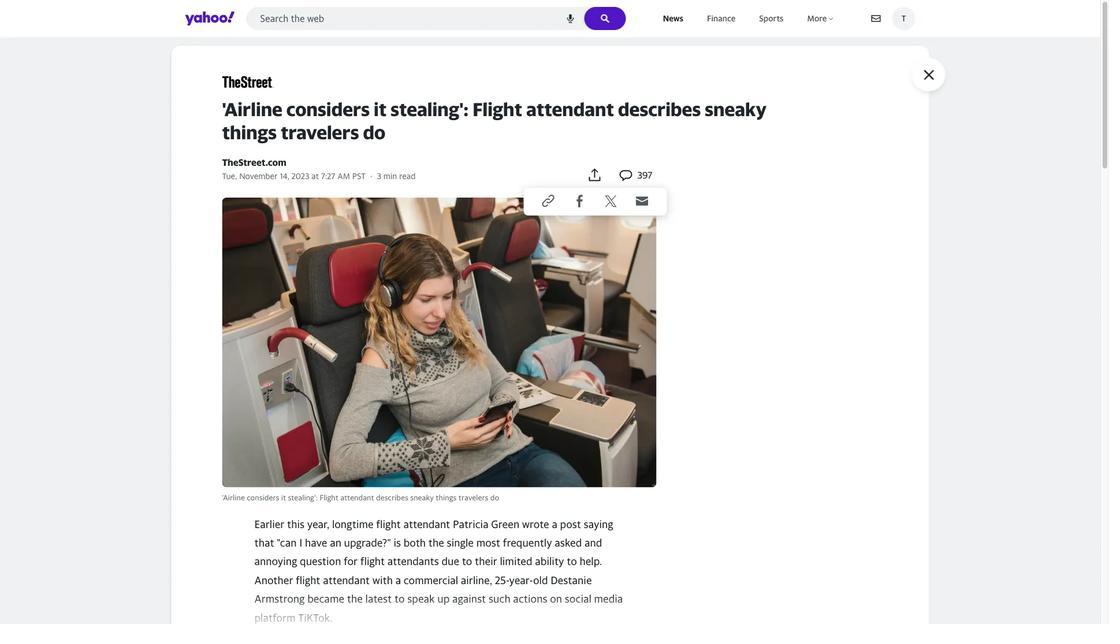 Task type: locate. For each thing, give the bounding box(es) containing it.
3
[[377, 171, 382, 181]]

november
[[239, 171, 278, 181]]

1 vertical spatial the
[[347, 593, 363, 605]]

question
[[300, 555, 341, 568]]

1 horizontal spatial stealing':
[[391, 98, 469, 120]]

annoying
[[255, 555, 297, 568]]

1 horizontal spatial sneaky
[[705, 98, 767, 120]]

1 horizontal spatial travelers
[[459, 493, 489, 502]]

0 vertical spatial stealing':
[[391, 98, 469, 120]]

min
[[384, 171, 397, 181]]

·
[[371, 171, 373, 181]]

to up destanie
[[567, 555, 577, 568]]

1 vertical spatial 'airline considers it stealing': flight attendant describes sneaky things travelers do
[[222, 493, 499, 502]]

sneaky
[[705, 98, 767, 120], [411, 493, 434, 502]]

2 horizontal spatial to
[[567, 555, 577, 568]]

flight down question
[[296, 574, 321, 586]]

both
[[404, 537, 426, 549]]

speak
[[408, 593, 435, 605]]

1 vertical spatial describes
[[376, 493, 409, 502]]

stealing':
[[391, 98, 469, 120], [288, 493, 318, 502]]

sneaky inside 'airline considers it stealing': flight attendant describes sneaky things travelers do
[[705, 98, 767, 120]]

0 vertical spatial sneaky
[[705, 98, 767, 120]]

finance link
[[705, 11, 738, 26]]

a
[[552, 518, 558, 530], [396, 574, 401, 586]]

0 horizontal spatial stealing':
[[288, 493, 318, 502]]

1 vertical spatial stealing':
[[288, 493, 318, 502]]

0 vertical spatial the
[[429, 537, 444, 549]]

7:27
[[321, 171, 336, 181]]

0 vertical spatial flight
[[473, 98, 523, 120]]

0 horizontal spatial describes
[[376, 493, 409, 502]]

'airline considers it stealing': flight attendant describes sneaky things travelers do
[[222, 98, 767, 143], [222, 493, 499, 502]]

earlier
[[255, 518, 285, 530]]

things
[[222, 121, 277, 143], [436, 493, 457, 502]]

year,
[[307, 518, 330, 530]]

'airline
[[222, 98, 283, 120], [222, 493, 245, 502]]

1 'airline from the top
[[222, 98, 283, 120]]

do up green
[[491, 493, 499, 502]]

commercial
[[404, 574, 458, 586]]

14,
[[280, 171, 290, 181]]

it
[[374, 98, 387, 120], [281, 493, 286, 502]]

to
[[462, 555, 472, 568], [567, 555, 577, 568], [395, 593, 405, 605]]

1 vertical spatial it
[[281, 493, 286, 502]]

None search field
[[247, 7, 626, 34]]

considers
[[287, 98, 370, 120], [247, 493, 279, 502]]

a left post
[[552, 518, 558, 530]]

up
[[438, 593, 450, 605]]

0 horizontal spatial do
[[363, 121, 386, 143]]

do
[[363, 121, 386, 143], [491, 493, 499, 502]]

flight
[[473, 98, 523, 120], [320, 493, 339, 502]]

at
[[312, 171, 319, 181]]

the left latest
[[347, 593, 363, 605]]

1 horizontal spatial flight
[[473, 98, 523, 120]]

the
[[429, 537, 444, 549], [347, 593, 363, 605]]

tiktok.
[[298, 611, 333, 624]]

news link
[[661, 11, 686, 26]]

0 horizontal spatial a
[[396, 574, 401, 586]]

0 vertical spatial things
[[222, 121, 277, 143]]

limited
[[500, 555, 533, 568]]

t toolbar
[[872, 7, 916, 30]]

2 vertical spatial flight
[[296, 574, 321, 586]]

things up 'thestreet.com'
[[222, 121, 277, 143]]

news
[[663, 13, 684, 23]]

to right latest
[[395, 593, 405, 605]]

1 vertical spatial 'airline
[[222, 493, 245, 502]]

2 'airline considers it stealing': flight attendant describes sneaky things travelers do from the top
[[222, 493, 499, 502]]

upgrade?"
[[344, 537, 391, 549]]

0 vertical spatial 'airline considers it stealing': flight attendant describes sneaky things travelers do
[[222, 98, 767, 143]]

help.
[[580, 555, 602, 568]]

thestreet.com tue, november 14, 2023 at 7:27 am pst · 3 min read
[[222, 157, 416, 181]]

0 vertical spatial it
[[374, 98, 387, 120]]

'airline inside 'airline considers it stealing': flight attendant describes sneaky things travelers do
[[222, 98, 283, 120]]

year-
[[510, 574, 534, 586]]

0 horizontal spatial travelers
[[281, 121, 359, 143]]

397
[[638, 169, 653, 180]]

flight up the "is"
[[377, 518, 401, 530]]

platform
[[255, 611, 296, 624]]

1 vertical spatial sneaky
[[411, 493, 434, 502]]

such
[[489, 593, 511, 605]]

flight down upgrade?"
[[361, 555, 385, 568]]

0 horizontal spatial flight
[[320, 493, 339, 502]]

0 vertical spatial a
[[552, 518, 558, 530]]

another
[[255, 574, 293, 586]]

ability
[[535, 555, 564, 568]]

travelers
[[281, 121, 359, 143], [459, 493, 489, 502]]

to right due
[[462, 555, 472, 568]]

that
[[255, 537, 274, 549]]

attendant
[[527, 98, 615, 120], [341, 493, 374, 502], [404, 518, 450, 530], [323, 574, 370, 586]]

1 horizontal spatial a
[[552, 518, 558, 530]]

a right with
[[396, 574, 401, 586]]

an
[[330, 537, 342, 549]]

armstrong
[[255, 593, 305, 605]]

Search query text field
[[247, 7, 626, 30]]

1 vertical spatial considers
[[247, 493, 279, 502]]

1 horizontal spatial do
[[491, 493, 499, 502]]

0 horizontal spatial sneaky
[[411, 493, 434, 502]]

0 vertical spatial 'airline
[[222, 98, 283, 120]]

with
[[373, 574, 393, 586]]

0 horizontal spatial considers
[[247, 493, 279, 502]]

do up ·
[[363, 121, 386, 143]]

wrote
[[522, 518, 550, 530]]

their
[[475, 555, 498, 568]]

became
[[308, 593, 345, 605]]

0 vertical spatial considers
[[287, 98, 370, 120]]

media
[[595, 593, 623, 605]]

destanie
[[551, 574, 592, 586]]

attendants
[[388, 555, 439, 568]]

0 vertical spatial describes
[[618, 98, 701, 120]]

flight
[[377, 518, 401, 530], [361, 555, 385, 568], [296, 574, 321, 586]]

1 vertical spatial things
[[436, 493, 457, 502]]

the right both
[[429, 537, 444, 549]]

patricia
[[453, 518, 489, 530]]

and
[[585, 537, 602, 549]]

0 vertical spatial travelers
[[281, 121, 359, 143]]

2023
[[292, 171, 310, 181]]

1 horizontal spatial describes
[[618, 98, 701, 120]]

things up patricia on the bottom left of page
[[436, 493, 457, 502]]

latest
[[366, 593, 392, 605]]

travelers up patricia on the bottom left of page
[[459, 493, 489, 502]]

0 horizontal spatial it
[[281, 493, 286, 502]]

1 horizontal spatial considers
[[287, 98, 370, 120]]

1 vertical spatial flight
[[320, 493, 339, 502]]

0 horizontal spatial to
[[395, 593, 405, 605]]

'airline considers it stealing': flight attendant describes sneaky things travelers do article
[[222, 73, 890, 624]]

describes
[[618, 98, 701, 120], [376, 493, 409, 502]]

travelers up thestreet.com tue, november 14, 2023 at 7:27 am pst · 3 min read
[[281, 121, 359, 143]]

more button
[[805, 11, 837, 26]]



Task type: vqa. For each thing, say whether or not it's contained in the screenshot.
'AIRLINE CONSIDERS IT STEALING': FLIGHT ATTENDANT DESCRIBES SNEAKY THINGS TRAVELERS DO article
yes



Task type: describe. For each thing, give the bounding box(es) containing it.
green
[[492, 518, 520, 530]]

1 vertical spatial travelers
[[459, 493, 489, 502]]

i
[[300, 537, 302, 549]]

describes inside 'airline considers it stealing': flight attendant describes sneaky things travelers do
[[618, 98, 701, 120]]

airline,
[[461, 574, 493, 586]]

travelers inside 'airline considers it stealing': flight attendant describes sneaky things travelers do
[[281, 121, 359, 143]]

post
[[560, 518, 581, 530]]

check your mail image
[[872, 14, 881, 23]]

have
[[305, 537, 327, 549]]

1 horizontal spatial it
[[374, 98, 387, 120]]

pst
[[352, 171, 366, 181]]

flight inside 'airline considers it stealing': flight attendant describes sneaky things travelers do
[[473, 98, 523, 120]]

old
[[534, 574, 548, 586]]

for
[[344, 555, 358, 568]]

t
[[902, 14, 907, 23]]

social
[[565, 593, 592, 605]]

1 'airline considers it stealing': flight attendant describes sneaky things travelers do from the top
[[222, 98, 767, 143]]

search image
[[601, 14, 610, 23]]

asked
[[555, 537, 582, 549]]

considers inside 'airline considers it stealing': flight attendant describes sneaky things travelers do
[[287, 98, 370, 120]]

0 horizontal spatial the
[[347, 593, 363, 605]]

"can
[[277, 537, 297, 549]]

2 'airline from the top
[[222, 493, 245, 502]]

1 vertical spatial flight
[[361, 555, 385, 568]]

due
[[442, 555, 460, 568]]

am
[[338, 171, 350, 181]]

1 vertical spatial a
[[396, 574, 401, 586]]

read
[[399, 171, 416, 181]]

thestreet.com image
[[222, 73, 274, 91]]

longtime
[[332, 518, 374, 530]]

1 vertical spatial do
[[491, 493, 499, 502]]

0 horizontal spatial things
[[222, 121, 277, 143]]

more
[[808, 13, 827, 23]]

sports link
[[757, 11, 786, 26]]

397 link
[[619, 167, 653, 183]]

frequently
[[503, 537, 552, 549]]

25-
[[495, 574, 510, 586]]

single
[[447, 537, 474, 549]]

1 horizontal spatial to
[[462, 555, 472, 568]]

this
[[287, 518, 305, 530]]

thestreet.com
[[222, 157, 287, 168]]

1 horizontal spatial things
[[436, 493, 457, 502]]

0 vertical spatial do
[[363, 121, 386, 143]]

is
[[394, 537, 401, 549]]

against
[[453, 593, 486, 605]]

tue,
[[222, 171, 237, 181]]

0 vertical spatial flight
[[377, 518, 401, 530]]

t button
[[893, 7, 916, 30]]

earlier this year, longtime flight attendant patricia green wrote a post saying that "can i have an upgrade?" is both the single most frequently asked and annoying question for flight attendants due to their limited ability to help. another flight attendant with a commercial airline, 25-year-old destanie armstrong became the latest to speak up against such actions on social media platform tiktok.
[[255, 518, 623, 624]]

actions
[[513, 593, 548, 605]]

most
[[477, 537, 500, 549]]

1 horizontal spatial the
[[429, 537, 444, 549]]

finance
[[708, 13, 736, 23]]

on
[[550, 593, 562, 605]]

saying
[[584, 518, 614, 530]]

sports
[[760, 13, 784, 23]]



